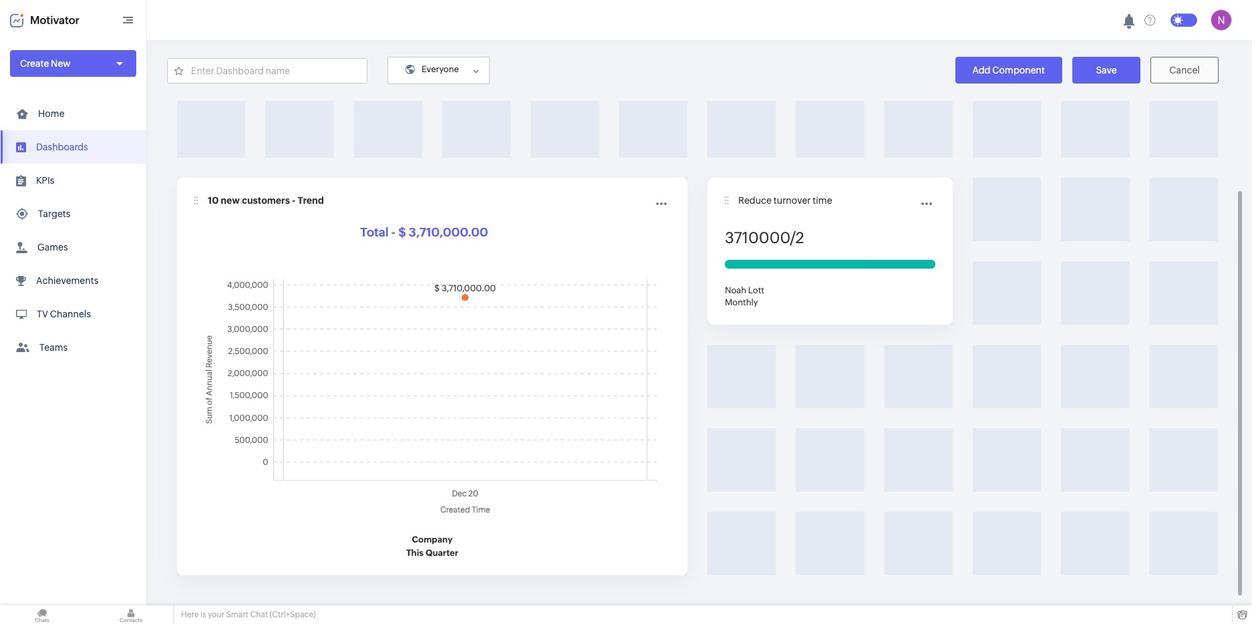 Task type: describe. For each thing, give the bounding box(es) containing it.
turnover
[[774, 195, 811, 206]]

new
[[51, 58, 71, 69]]

create new
[[20, 58, 71, 69]]

chat
[[250, 610, 268, 619]]

quarter
[[426, 548, 458, 558]]

total
[[360, 225, 389, 239]]

monthly
[[725, 297, 758, 307]]

10 new customers - trend
[[208, 195, 324, 206]]

customers
[[242, 195, 290, 206]]

trend
[[298, 195, 324, 206]]

save
[[1096, 65, 1117, 75]]

games
[[37, 242, 68, 253]]

lott
[[748, 285, 764, 295]]

user image
[[1211, 9, 1232, 31]]

chats image
[[0, 605, 84, 624]]

$
[[398, 225, 406, 239]]

here
[[181, 610, 199, 619]]

teams
[[39, 342, 68, 353]]

company
[[412, 534, 453, 545]]

Enter Dashboard name text field
[[168, 58, 367, 83]]

total - $ 3,710,000.00
[[360, 225, 488, 239]]

0 vertical spatial -
[[292, 195, 296, 206]]

cancel button
[[1150, 57, 1219, 84]]

contacts image
[[89, 605, 173, 624]]

reduce
[[738, 195, 772, 206]]

new
[[221, 195, 240, 206]]

tv channels
[[37, 309, 91, 319]]

(ctrl+space)
[[270, 610, 316, 619]]

company this quarter
[[406, 534, 458, 558]]

3710000 / 2
[[725, 229, 804, 247]]



Task type: locate. For each thing, give the bounding box(es) containing it.
component
[[992, 65, 1045, 75]]

dashboards
[[36, 142, 88, 152]]

time
[[813, 195, 832, 206]]

channels
[[50, 309, 91, 319]]

reduce turnover time
[[738, 195, 832, 206]]

list containing home
[[0, 97, 146, 364]]

- left trend
[[292, 195, 296, 206]]

list
[[0, 97, 146, 364]]

create
[[20, 58, 49, 69]]

1 vertical spatial -
[[391, 225, 396, 239]]

0 horizontal spatial -
[[292, 195, 296, 206]]

noah lott monthly
[[725, 285, 764, 307]]

add
[[972, 65, 990, 75]]

kpis
[[36, 175, 54, 186]]

add component button
[[955, 57, 1062, 84]]

achievements
[[36, 275, 98, 286]]

targets
[[38, 208, 70, 219]]

cancel
[[1169, 65, 1200, 75]]

add component
[[972, 65, 1045, 75]]

10
[[208, 195, 219, 206]]

3,710,000.00
[[409, 225, 488, 239]]

-
[[292, 195, 296, 206], [391, 225, 396, 239]]

save button
[[1072, 57, 1140, 84]]

help image
[[1145, 14, 1156, 26]]

here is your smart chat (ctrl+space)
[[181, 610, 316, 619]]

3710000
[[725, 229, 790, 247]]

motivator
[[30, 14, 79, 26]]

2
[[796, 229, 804, 247]]

noah
[[725, 285, 746, 295]]

1 horizontal spatial -
[[391, 225, 396, 239]]

Everyone field
[[388, 57, 490, 84]]

this
[[406, 548, 424, 558]]

smart
[[226, 610, 249, 619]]

tv
[[37, 309, 48, 319]]

everyone
[[422, 64, 459, 74]]

- left $
[[391, 225, 396, 239]]

your
[[208, 610, 224, 619]]

is
[[200, 610, 206, 619]]

home
[[38, 108, 65, 119]]

/
[[790, 229, 796, 247]]



Task type: vqa. For each thing, say whether or not it's contained in the screenshot.
Total
yes



